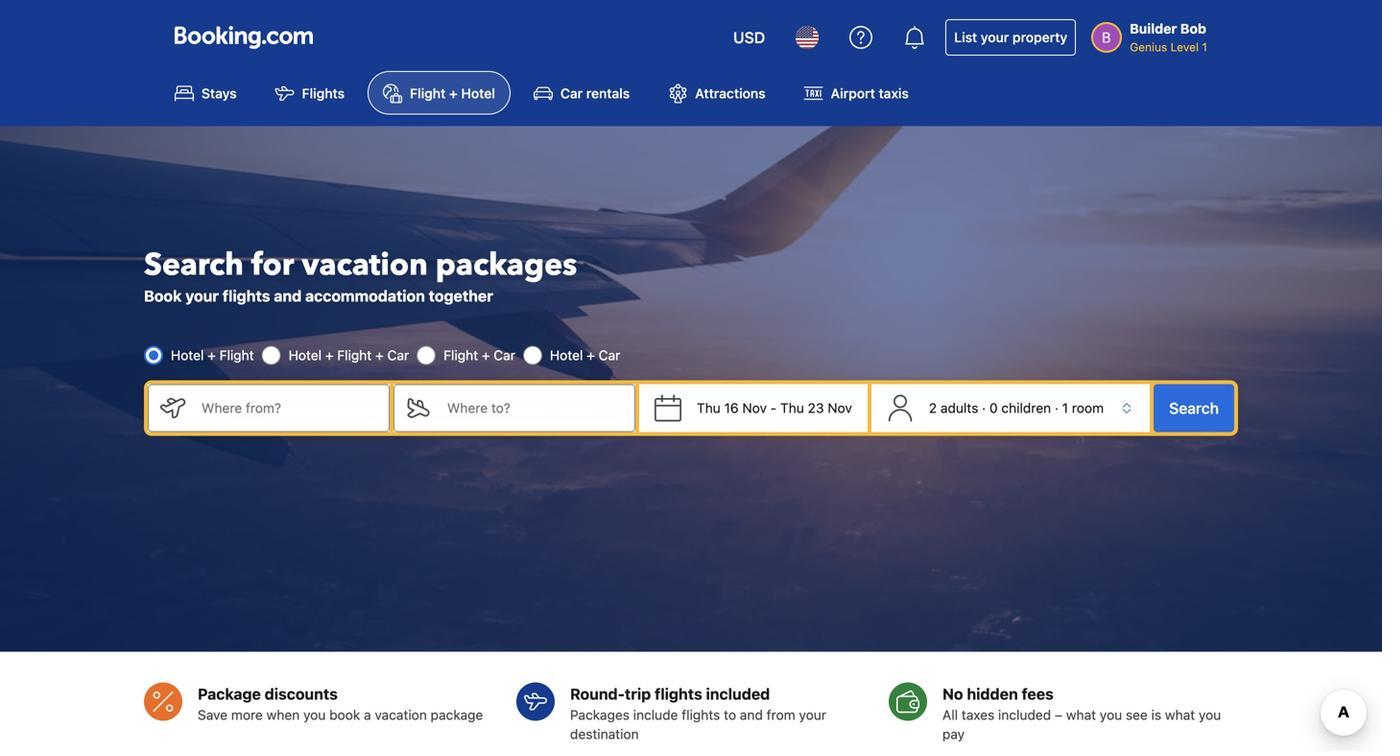 Task type: locate. For each thing, give the bounding box(es) containing it.
hotel
[[461, 85, 495, 101], [171, 347, 204, 363], [289, 347, 322, 363], [550, 347, 583, 363]]

and inside search for vacation packages book your flights and accommodation together
[[274, 287, 302, 305]]

2 horizontal spatial you
[[1199, 707, 1221, 723]]

0 vertical spatial and
[[274, 287, 302, 305]]

0 horizontal spatial search
[[144, 244, 244, 286]]

your right book
[[185, 287, 219, 305]]

1 horizontal spatial ·
[[1055, 400, 1059, 416]]

0 horizontal spatial thu
[[697, 400, 721, 416]]

thu left 16
[[697, 400, 721, 416]]

0 horizontal spatial ·
[[982, 400, 986, 416]]

you inside package discounts save more when you book a vacation package
[[303, 707, 326, 723]]

no hidden fees all taxes included – what you see is what you pay
[[943, 685, 1221, 742]]

trip
[[625, 685, 651, 704]]

booking.com online hotel reservations image
[[175, 26, 313, 49]]

0 horizontal spatial and
[[274, 287, 302, 305]]

1 horizontal spatial thu
[[780, 400, 804, 416]]

fees
[[1022, 685, 1054, 704]]

nov right 23
[[828, 400, 852, 416]]

1 vertical spatial your
[[185, 287, 219, 305]]

0 horizontal spatial nov
[[742, 400, 767, 416]]

you down "discounts"
[[303, 707, 326, 723]]

0 horizontal spatial included
[[706, 685, 770, 704]]

level
[[1171, 40, 1199, 54]]

+ for hotel + car
[[587, 347, 595, 363]]

1 you from the left
[[303, 707, 326, 723]]

your right the from
[[799, 707, 827, 723]]

1 nov from the left
[[742, 400, 767, 416]]

2 vertical spatial flights
[[682, 707, 720, 723]]

your right list
[[981, 29, 1009, 45]]

list your property
[[954, 29, 1068, 45]]

23
[[808, 400, 824, 416]]

taxes
[[962, 707, 995, 723]]

flights
[[223, 287, 270, 305], [655, 685, 702, 704], [682, 707, 720, 723]]

+
[[449, 85, 458, 101], [208, 347, 216, 363], [325, 347, 334, 363], [375, 347, 384, 363], [482, 347, 490, 363], [587, 347, 595, 363]]

book
[[329, 707, 360, 723]]

when
[[267, 707, 300, 723]]

1 horizontal spatial nov
[[828, 400, 852, 416]]

and right to
[[740, 707, 763, 723]]

vacation
[[302, 244, 428, 286], [375, 707, 427, 723]]

search for search
[[1169, 399, 1219, 417]]

package
[[198, 685, 261, 704]]

0 horizontal spatial 1
[[1062, 400, 1069, 416]]

0 horizontal spatial what
[[1066, 707, 1096, 723]]

what
[[1066, 707, 1096, 723], [1165, 707, 1195, 723]]

thu 16 nov - thu 23 nov
[[697, 400, 852, 416]]

1 horizontal spatial you
[[1100, 707, 1122, 723]]

airport
[[831, 85, 875, 101]]

flights for for
[[223, 287, 270, 305]]

flight + hotel
[[410, 85, 495, 101]]

1 vertical spatial search
[[1169, 399, 1219, 417]]

included inside "no hidden fees all taxes included – what you see is what you pay"
[[998, 707, 1051, 723]]

search inside button
[[1169, 399, 1219, 417]]

1 horizontal spatial included
[[998, 707, 1051, 723]]

thu right -
[[780, 400, 804, 416]]

car rentals link
[[518, 71, 645, 115]]

0 vertical spatial included
[[706, 685, 770, 704]]

included
[[706, 685, 770, 704], [998, 707, 1051, 723]]

include
[[633, 707, 678, 723]]

2 horizontal spatial your
[[981, 29, 1009, 45]]

builder
[[1130, 21, 1177, 36]]

round-trip flights included packages include flights to and from your destination
[[570, 685, 827, 742]]

vacation inside search for vacation packages book your flights and accommodation together
[[302, 244, 428, 286]]

list your property link
[[946, 19, 1076, 56]]

1 left room
[[1062, 400, 1069, 416]]

2 what from the left
[[1165, 707, 1195, 723]]

16
[[724, 400, 739, 416]]

hotel + flight + car
[[289, 347, 409, 363]]

2 thu from the left
[[780, 400, 804, 416]]

0
[[990, 400, 998, 416]]

0 vertical spatial your
[[981, 29, 1009, 45]]

you right is at the bottom of page
[[1199, 707, 1221, 723]]

what right is at the bottom of page
[[1165, 707, 1195, 723]]

· left the 0
[[982, 400, 986, 416]]

0 horizontal spatial you
[[303, 707, 326, 723]]

1 horizontal spatial what
[[1165, 707, 1195, 723]]

Where from? field
[[186, 384, 390, 432]]

+ for flight + car
[[482, 347, 490, 363]]

to
[[724, 707, 736, 723]]

flights
[[302, 85, 345, 101]]

car
[[561, 85, 583, 101], [387, 347, 409, 363], [494, 347, 516, 363], [599, 347, 620, 363]]

nov
[[742, 400, 767, 416], [828, 400, 852, 416]]

hidden
[[967, 685, 1018, 704]]

and
[[274, 287, 302, 305], [740, 707, 763, 723]]

you left see
[[1100, 707, 1122, 723]]

0 horizontal spatial your
[[185, 287, 219, 305]]

0 vertical spatial vacation
[[302, 244, 428, 286]]

1
[[1202, 40, 1208, 54], [1062, 400, 1069, 416]]

usd button
[[722, 14, 777, 60]]

2 vertical spatial your
[[799, 707, 827, 723]]

taxis
[[879, 85, 909, 101]]

accommodation
[[305, 287, 425, 305]]

search inside search for vacation packages book your flights and accommodation together
[[144, 244, 244, 286]]

1 horizontal spatial 1
[[1202, 40, 1208, 54]]

vacation right a
[[375, 707, 427, 723]]

·
[[982, 400, 986, 416], [1055, 400, 1059, 416]]

nov left -
[[742, 400, 767, 416]]

included down fees
[[998, 707, 1051, 723]]

Where to? field
[[432, 384, 635, 432]]

1 · from the left
[[982, 400, 986, 416]]

rentals
[[586, 85, 630, 101]]

hotel for hotel + flight + car
[[289, 347, 322, 363]]

1 vertical spatial and
[[740, 707, 763, 723]]

your
[[981, 29, 1009, 45], [185, 287, 219, 305], [799, 707, 827, 723]]

flights down for
[[223, 287, 270, 305]]

3 you from the left
[[1199, 707, 1221, 723]]

0 vertical spatial search
[[144, 244, 244, 286]]

more
[[231, 707, 263, 723]]

+ for hotel + flight
[[208, 347, 216, 363]]

flights up include at bottom
[[655, 685, 702, 704]]

1 vertical spatial vacation
[[375, 707, 427, 723]]

0 vertical spatial flights
[[223, 287, 270, 305]]

1 vertical spatial 1
[[1062, 400, 1069, 416]]

vacation up the accommodation
[[302, 244, 428, 286]]

flight
[[410, 85, 446, 101], [220, 347, 254, 363], [337, 347, 372, 363], [444, 347, 478, 363]]

flights inside search for vacation packages book your flights and accommodation together
[[223, 287, 270, 305]]

thu
[[697, 400, 721, 416], [780, 400, 804, 416]]

hotel for hotel + flight
[[171, 347, 204, 363]]

airport taxis
[[831, 85, 909, 101]]

included up to
[[706, 685, 770, 704]]

1 horizontal spatial your
[[799, 707, 827, 723]]

attractions link
[[653, 71, 781, 115]]

packages
[[570, 707, 630, 723]]

search for search for vacation packages book your flights and accommodation together
[[144, 244, 244, 286]]

1 horizontal spatial and
[[740, 707, 763, 723]]

room
[[1072, 400, 1104, 416]]

packages
[[436, 244, 577, 286]]

all
[[943, 707, 958, 723]]

what right the –
[[1066, 707, 1096, 723]]

1 right level
[[1202, 40, 1208, 54]]

you
[[303, 707, 326, 723], [1100, 707, 1122, 723], [1199, 707, 1221, 723]]

a
[[364, 707, 371, 723]]

flights left to
[[682, 707, 720, 723]]

0 vertical spatial 1
[[1202, 40, 1208, 54]]

1 vertical spatial included
[[998, 707, 1051, 723]]

and down for
[[274, 287, 302, 305]]

flight + hotel link
[[368, 71, 511, 115]]

1 horizontal spatial search
[[1169, 399, 1219, 417]]

· right children
[[1055, 400, 1059, 416]]

and inside round-trip flights included packages include flights to and from your destination
[[740, 707, 763, 723]]

search
[[144, 244, 244, 286], [1169, 399, 1219, 417]]



Task type: describe. For each thing, give the bounding box(es) containing it.
pay
[[943, 727, 965, 742]]

property
[[1013, 29, 1068, 45]]

package
[[431, 707, 483, 723]]

1 vertical spatial flights
[[655, 685, 702, 704]]

children
[[1002, 400, 1051, 416]]

1 thu from the left
[[697, 400, 721, 416]]

together
[[429, 287, 493, 305]]

-
[[771, 400, 777, 416]]

book
[[144, 287, 182, 305]]

included inside round-trip flights included packages include flights to and from your destination
[[706, 685, 770, 704]]

vacation inside package discounts save more when you book a vacation package
[[375, 707, 427, 723]]

2 you from the left
[[1100, 707, 1122, 723]]

list
[[954, 29, 977, 45]]

1 what from the left
[[1066, 707, 1096, 723]]

usd
[[734, 28, 765, 47]]

genius
[[1130, 40, 1168, 54]]

airport taxis link
[[789, 71, 924, 115]]

hotel for hotel + car
[[550, 347, 583, 363]]

hotel + flight
[[171, 347, 254, 363]]

save
[[198, 707, 228, 723]]

your inside round-trip flights included packages include flights to and from your destination
[[799, 707, 827, 723]]

–
[[1055, 707, 1063, 723]]

discounts
[[265, 685, 338, 704]]

see
[[1126, 707, 1148, 723]]

2
[[929, 400, 937, 416]]

2 · from the left
[[1055, 400, 1059, 416]]

car inside car rentals link
[[561, 85, 583, 101]]

2 adults · 0 children · 1 room
[[929, 400, 1104, 416]]

bob
[[1181, 21, 1207, 36]]

search for vacation packages book your flights and accommodation together
[[144, 244, 577, 305]]

is
[[1152, 707, 1162, 723]]

2 nov from the left
[[828, 400, 852, 416]]

flight + car
[[444, 347, 516, 363]]

your inside search for vacation packages book your flights and accommodation together
[[185, 287, 219, 305]]

+ for hotel + flight + car
[[325, 347, 334, 363]]

search button
[[1154, 384, 1235, 432]]

stays link
[[159, 71, 252, 115]]

1 inside builder bob genius level 1
[[1202, 40, 1208, 54]]

flights for trip
[[682, 707, 720, 723]]

car rentals
[[561, 85, 630, 101]]

attractions
[[695, 85, 766, 101]]

adults
[[941, 400, 979, 416]]

stays
[[202, 85, 237, 101]]

+ for flight + hotel
[[449, 85, 458, 101]]

for
[[251, 244, 294, 286]]

package discounts save more when you book a vacation package
[[198, 685, 483, 723]]

destination
[[570, 727, 639, 742]]

from
[[767, 707, 796, 723]]

no
[[943, 685, 963, 704]]

builder bob genius level 1
[[1130, 21, 1208, 54]]

round-
[[570, 685, 625, 704]]

flights link
[[260, 71, 360, 115]]

hotel + car
[[550, 347, 620, 363]]



Task type: vqa. For each thing, say whether or not it's contained in the screenshot.
the accommodation
yes



